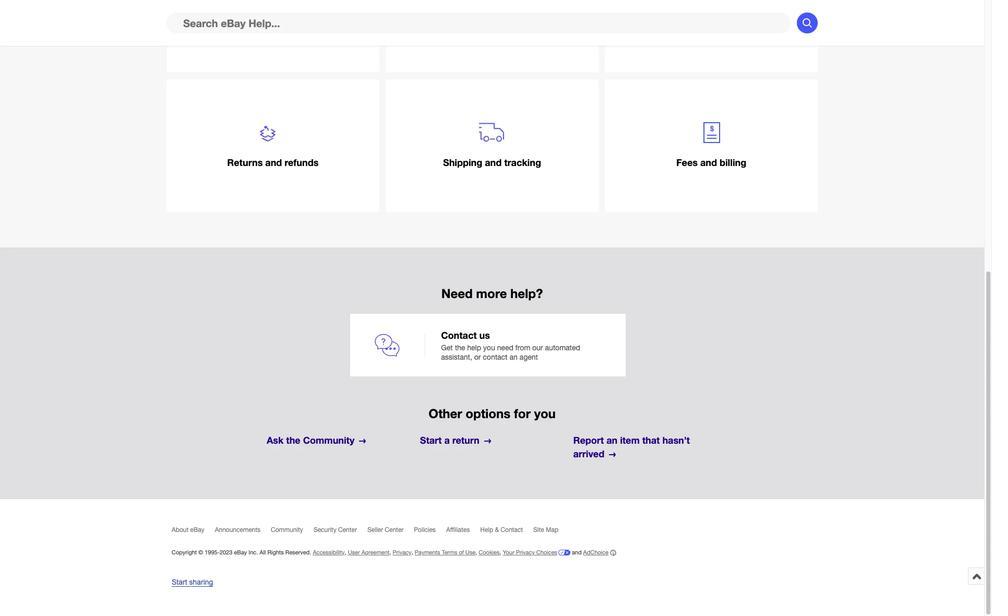 Task type: vqa. For each thing, say whether or not it's contained in the screenshot.
Start sharing
yes



Task type: locate. For each thing, give the bounding box(es) containing it.
you up contact
[[483, 343, 495, 352]]

the right ask
[[286, 435, 301, 446]]

ebay left inc.
[[234, 549, 247, 556]]

1 horizontal spatial privacy
[[516, 549, 535, 556]]

security
[[314, 526, 337, 534]]

seller center
[[368, 526, 404, 534]]

contact up the get at the bottom of the page
[[441, 330, 477, 341]]

privacy
[[393, 549, 412, 556], [516, 549, 535, 556]]

1 vertical spatial contact
[[501, 526, 523, 534]]

an down the need
[[510, 353, 518, 362]]

adchoice
[[584, 549, 609, 556]]

shipping and tracking
[[443, 157, 541, 168]]

our
[[533, 343, 543, 352]]

1 , from the left
[[345, 549, 346, 556]]

&
[[495, 526, 499, 534]]

us
[[480, 330, 490, 341]]

0 vertical spatial community
[[303, 435, 355, 446]]

start left a
[[420, 435, 442, 446]]

start a return
[[420, 435, 480, 446]]

community
[[303, 435, 355, 446], [271, 526, 303, 534]]

and left tracking
[[485, 157, 502, 168]]

help & contact link
[[481, 526, 534, 538]]

announcements
[[215, 526, 261, 534]]

more
[[476, 286, 507, 301]]

payments
[[415, 549, 440, 556]]

tracking
[[505, 157, 541, 168]]

0 vertical spatial you
[[483, 343, 495, 352]]

1 vertical spatial the
[[286, 435, 301, 446]]

1 horizontal spatial ebay
[[234, 549, 247, 556]]

reserved.
[[286, 549, 311, 556]]

0 horizontal spatial start
[[172, 578, 187, 586]]

an left item
[[607, 435, 618, 446]]

privacy right your
[[516, 549, 535, 556]]

center right the 'security'
[[338, 526, 357, 534]]

1 center from the left
[[338, 526, 357, 534]]

0 vertical spatial an
[[510, 353, 518, 362]]

fees
[[677, 157, 698, 168]]

1 horizontal spatial contact
[[501, 526, 523, 534]]

privacy down seller center link
[[393, 549, 412, 556]]

and inside returns and refunds link
[[265, 157, 282, 168]]

contact inside contact us get the help you need from our automated assistant, or contact an agent
[[441, 330, 477, 341]]

0 horizontal spatial the
[[286, 435, 301, 446]]

shipping
[[443, 157, 483, 168]]

0 vertical spatial contact
[[441, 330, 477, 341]]

,
[[345, 549, 346, 556], [390, 549, 391, 556], [412, 549, 413, 556], [476, 549, 477, 556], [500, 549, 502, 556]]

cookies
[[479, 549, 500, 556]]

sharing
[[189, 578, 213, 586]]

1 horizontal spatial an
[[607, 435, 618, 446]]

fees and billing
[[677, 157, 747, 168]]

about
[[172, 526, 189, 534]]

0 vertical spatial the
[[455, 343, 465, 352]]

1 vertical spatial ebay
[[234, 549, 247, 556]]

contact us get the help you need from our automated assistant, or contact an agent
[[441, 330, 581, 362]]

ask the community
[[267, 435, 355, 446]]

site
[[534, 526, 544, 534]]

need
[[497, 343, 514, 352]]

contact
[[441, 330, 477, 341], [501, 526, 523, 534]]

help
[[481, 526, 494, 534]]

contact right &
[[501, 526, 523, 534]]

payments terms of use link
[[415, 549, 476, 556]]

choices
[[537, 549, 558, 556]]

3 , from the left
[[412, 549, 413, 556]]

1 horizontal spatial start
[[420, 435, 442, 446]]

ebay right about
[[190, 526, 205, 534]]

, left "payments"
[[412, 549, 413, 556]]

and left the "refunds"
[[265, 157, 282, 168]]

agent
[[520, 353, 538, 362]]

center right seller
[[385, 526, 404, 534]]

you
[[483, 343, 495, 352], [534, 406, 556, 421]]

, left user
[[345, 549, 346, 556]]

1 vertical spatial an
[[607, 435, 618, 446]]

and right fees
[[701, 157, 717, 168]]

report
[[574, 435, 604, 446]]

you right for
[[534, 406, 556, 421]]

the inside contact us get the help you need from our automated assistant, or contact an agent
[[455, 343, 465, 352]]

buying link
[[167, 0, 379, 72]]

0 horizontal spatial an
[[510, 353, 518, 362]]

0 horizontal spatial contact
[[441, 330, 477, 341]]

1 horizontal spatial center
[[385, 526, 404, 534]]

help & contact
[[481, 526, 523, 534]]

cookies link
[[479, 549, 500, 556]]

4 , from the left
[[476, 549, 477, 556]]

ebay
[[190, 526, 205, 534], [234, 549, 247, 556]]

, left your
[[500, 549, 502, 556]]

privacy link
[[393, 549, 412, 556]]

other options for you
[[429, 406, 556, 421]]

, left "privacy" link
[[390, 549, 391, 556]]

center
[[338, 526, 357, 534], [385, 526, 404, 534]]

get
[[441, 343, 453, 352]]

that
[[643, 435, 660, 446]]

start inside button
[[172, 578, 187, 586]]

0 vertical spatial ebay
[[190, 526, 205, 534]]

0 horizontal spatial privacy
[[393, 549, 412, 556]]

assistant,
[[441, 353, 472, 362]]

1 vertical spatial start
[[172, 578, 187, 586]]

and inside shipping and tracking link
[[485, 157, 502, 168]]

1 horizontal spatial the
[[455, 343, 465, 352]]

policies
[[414, 526, 436, 534]]

your
[[503, 549, 515, 556]]

other
[[429, 406, 462, 421]]

report an item that hasn't arrived link
[[574, 434, 718, 461]]

Search eBay Help... text field
[[167, 13, 791, 33]]

2 center from the left
[[385, 526, 404, 534]]

options
[[466, 406, 511, 421]]

returns
[[227, 157, 263, 168]]

terms
[[442, 549, 457, 556]]

billing
[[720, 157, 747, 168]]

the up the 'assistant,'
[[455, 343, 465, 352]]

and for fees
[[701, 157, 717, 168]]

0 horizontal spatial you
[[483, 343, 495, 352]]

accessibility
[[313, 549, 345, 556]]

an inside the report an item that hasn't arrived
[[607, 435, 618, 446]]

0 horizontal spatial center
[[338, 526, 357, 534]]

an
[[510, 353, 518, 362], [607, 435, 618, 446]]

, left cookies link
[[476, 549, 477, 556]]

community link
[[271, 526, 314, 538]]

and
[[265, 157, 282, 168], [485, 157, 502, 168], [701, 157, 717, 168], [572, 549, 582, 556]]

center for security center
[[338, 526, 357, 534]]

and inside fees and billing link
[[701, 157, 717, 168]]

site map link
[[534, 526, 569, 538]]

1 horizontal spatial you
[[534, 406, 556, 421]]

0 vertical spatial start
[[420, 435, 442, 446]]

rights
[[268, 549, 284, 556]]

map
[[546, 526, 559, 534]]

the
[[455, 343, 465, 352], [286, 435, 301, 446]]

returns and refunds
[[227, 157, 319, 168]]

community inside "link"
[[303, 435, 355, 446]]

start left 'sharing'
[[172, 578, 187, 586]]



Task type: describe. For each thing, give the bounding box(es) containing it.
user
[[348, 549, 360, 556]]

adchoice link
[[584, 549, 617, 556]]

return
[[453, 435, 480, 446]]

buying
[[258, 17, 288, 28]]

security center link
[[314, 526, 368, 538]]

or
[[475, 353, 481, 362]]

for
[[514, 406, 531, 421]]

start for start a return
[[420, 435, 442, 446]]

user agreement link
[[348, 549, 390, 556]]

seller center link
[[368, 526, 414, 538]]

2 , from the left
[[390, 549, 391, 556]]

1 vertical spatial community
[[271, 526, 303, 534]]

and left adchoice
[[572, 549, 582, 556]]

arrived
[[574, 448, 605, 460]]

5 , from the left
[[500, 549, 502, 556]]

seller
[[368, 526, 383, 534]]

site map
[[534, 526, 559, 534]]

start sharing
[[172, 578, 213, 586]]

about ebay
[[172, 526, 205, 534]]

automated
[[545, 343, 581, 352]]

report an item that hasn't arrived
[[574, 435, 690, 460]]

use
[[466, 549, 476, 556]]

and for returns
[[265, 157, 282, 168]]

ask
[[267, 435, 284, 446]]

help?
[[511, 286, 543, 301]]

0 horizontal spatial ebay
[[190, 526, 205, 534]]

returns and refunds link
[[167, 79, 379, 212]]

help
[[467, 343, 481, 352]]

policies link
[[414, 526, 446, 538]]

from
[[516, 343, 531, 352]]

fees and billing link
[[605, 79, 818, 212]]

copyright © 1995-2023 ebay inc. all rights reserved. accessibility , user agreement , privacy , payments terms of use , cookies , your privacy choices
[[172, 549, 558, 556]]

accessibility link
[[313, 549, 345, 556]]

1 privacy from the left
[[393, 549, 412, 556]]

inc.
[[249, 549, 258, 556]]

2 privacy from the left
[[516, 549, 535, 556]]

shipping and tracking link
[[386, 79, 599, 212]]

2023
[[220, 549, 233, 556]]

item
[[620, 435, 640, 446]]

copyright
[[172, 549, 197, 556]]

announcements link
[[215, 526, 271, 538]]

an inside contact us get the help you need from our automated assistant, or contact an agent
[[510, 353, 518, 362]]

agreement
[[362, 549, 390, 556]]

center for seller center
[[385, 526, 404, 534]]

your privacy choices link
[[503, 549, 571, 556]]

affiliates link
[[446, 526, 481, 538]]

hasn't
[[663, 435, 690, 446]]

all
[[260, 549, 266, 556]]

need more help?
[[442, 286, 543, 301]]

and for shipping
[[485, 157, 502, 168]]

start sharing button
[[172, 578, 213, 587]]

the inside ask the community "link"
[[286, 435, 301, 446]]

need
[[442, 286, 473, 301]]

of
[[459, 549, 464, 556]]

security center
[[314, 526, 357, 534]]

start a return link
[[420, 434, 565, 448]]

ask the community link
[[267, 434, 411, 448]]

1 vertical spatial you
[[534, 406, 556, 421]]

contact
[[483, 353, 508, 362]]

a
[[445, 435, 450, 446]]

about ebay link
[[172, 526, 215, 538]]

©
[[199, 549, 203, 556]]

affiliates
[[446, 526, 470, 534]]

you inside contact us get the help you need from our automated assistant, or contact an agent
[[483, 343, 495, 352]]

contact inside help & contact link
[[501, 526, 523, 534]]

and adchoice
[[571, 549, 609, 556]]

1995-
[[205, 549, 220, 556]]

refunds
[[285, 157, 319, 168]]

start for start sharing
[[172, 578, 187, 586]]



